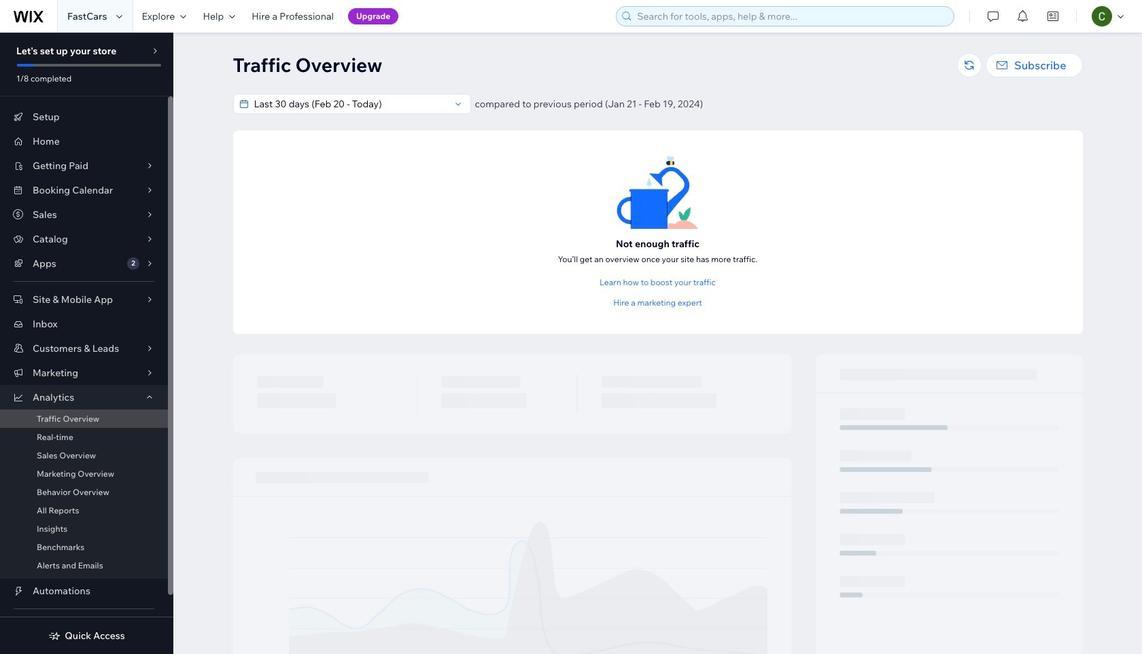 Task type: locate. For each thing, give the bounding box(es) containing it.
None field
[[250, 95, 450, 114]]

Search for tools, apps, help & more... field
[[633, 7, 950, 26]]



Task type: describe. For each thing, give the bounding box(es) containing it.
sidebar element
[[0, 33, 173, 655]]

page skeleton image
[[233, 355, 1083, 655]]



